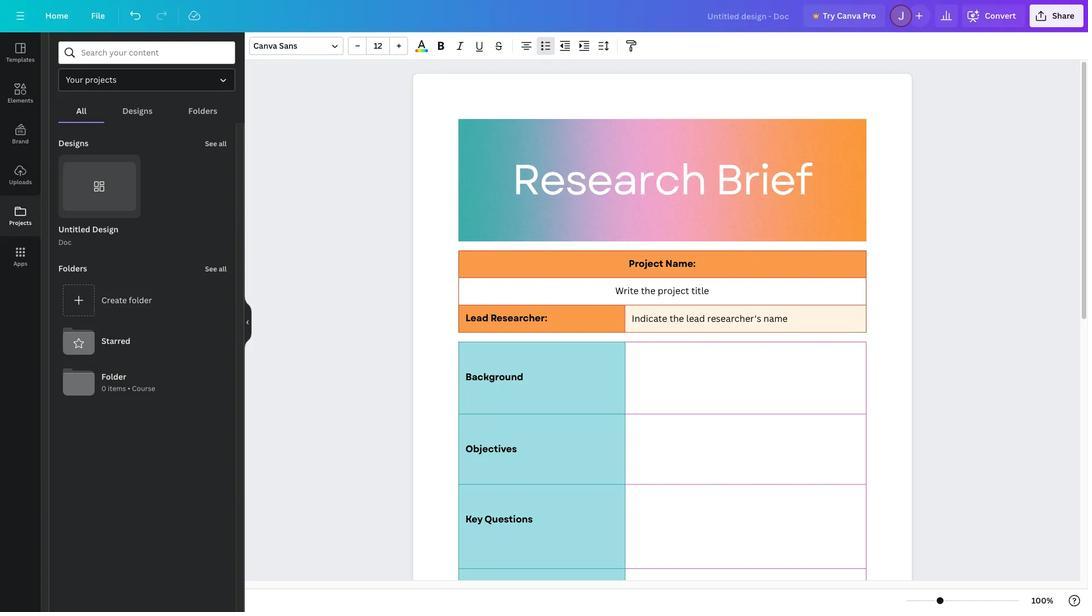 Task type: vqa. For each thing, say whether or not it's contained in the screenshot.
1
no



Task type: locate. For each thing, give the bounding box(es) containing it.
folder
[[101, 371, 126, 382]]

1 all from the top
[[219, 139, 227, 149]]

starred button
[[58, 321, 227, 362]]

Design title text field
[[699, 5, 799, 27]]

create
[[101, 295, 127, 306]]

brand
[[12, 137, 29, 145]]

elements
[[8, 96, 33, 104]]

see all button for folders
[[204, 258, 228, 280]]

group left color range icon
[[348, 37, 408, 55]]

brief
[[715, 150, 812, 211]]

1 horizontal spatial folders
[[188, 105, 217, 116]]

try canva pro button
[[804, 5, 885, 27]]

research brief
[[512, 150, 812, 211]]

2 see all from the top
[[205, 264, 227, 274]]

templates
[[6, 56, 35, 63]]

– – number field
[[370, 40, 386, 51]]

1 vertical spatial see
[[205, 264, 217, 274]]

all button
[[58, 100, 104, 122]]

hide image
[[244, 295, 252, 349]]

brand button
[[0, 114, 41, 155]]

folder
[[129, 295, 152, 306]]

1 vertical spatial canva
[[253, 40, 277, 51]]

canva inside popup button
[[253, 40, 277, 51]]

starred
[[101, 336, 130, 347]]

main menu bar
[[0, 0, 1088, 32]]

1 vertical spatial see all button
[[204, 258, 228, 280]]

create folder button
[[58, 280, 227, 321]]

1 vertical spatial designs
[[58, 138, 89, 149]]

your projects
[[66, 74, 117, 85]]

file
[[91, 10, 105, 21]]

designs down all button
[[58, 138, 89, 149]]

0 vertical spatial see all button
[[204, 132, 228, 155]]

1 see all button from the top
[[204, 132, 228, 155]]

0 vertical spatial see
[[205, 139, 217, 149]]

0
[[101, 384, 106, 393]]

designs
[[122, 105, 153, 116], [58, 138, 89, 149]]

design
[[92, 224, 118, 235]]

see
[[205, 139, 217, 149], [205, 264, 217, 274]]

0 horizontal spatial folders
[[58, 263, 87, 274]]

see all
[[205, 139, 227, 149], [205, 264, 227, 274]]

canva
[[837, 10, 861, 21], [253, 40, 277, 51]]

0 horizontal spatial group
[[58, 155, 140, 218]]

folder 0 items • course
[[101, 371, 155, 393]]

untitled design group
[[58, 155, 140, 248]]

0 vertical spatial see all
[[205, 139, 227, 149]]

canva right try
[[837, 10, 861, 21]]

•
[[128, 384, 130, 393]]

folders
[[188, 105, 217, 116], [58, 263, 87, 274]]

group up design
[[58, 155, 140, 218]]

all
[[76, 105, 87, 116]]

Select ownership filter button
[[58, 69, 235, 91]]

1 vertical spatial folders
[[58, 263, 87, 274]]

projects
[[9, 219, 32, 227]]

see all for folders
[[205, 264, 227, 274]]

see all button
[[204, 132, 228, 155], [204, 258, 228, 280]]

all for folders
[[219, 264, 227, 274]]

1 vertical spatial group
[[58, 155, 140, 218]]

create folder
[[101, 295, 152, 306]]

1 horizontal spatial designs
[[122, 105, 153, 116]]

Research Brief text field
[[413, 74, 912, 612]]

designs button
[[104, 100, 170, 122]]

group
[[348, 37, 408, 55], [58, 155, 140, 218]]

side panel tab list
[[0, 32, 41, 277]]

uploads
[[9, 178, 32, 186]]

1 horizontal spatial canva
[[837, 10, 861, 21]]

0 vertical spatial all
[[219, 139, 227, 149]]

2 all from the top
[[219, 264, 227, 274]]

0 vertical spatial canva
[[837, 10, 861, 21]]

1 vertical spatial see all
[[205, 264, 227, 274]]

all
[[219, 139, 227, 149], [219, 264, 227, 274]]

0 vertical spatial folders
[[188, 105, 217, 116]]

2 see all button from the top
[[204, 258, 228, 280]]

0 vertical spatial designs
[[122, 105, 153, 116]]

convert button
[[962, 5, 1025, 27]]

1 see from the top
[[205, 139, 217, 149]]

canva inside button
[[837, 10, 861, 21]]

0 vertical spatial group
[[348, 37, 408, 55]]

2 see from the top
[[205, 264, 217, 274]]

canva left sans
[[253, 40, 277, 51]]

0 horizontal spatial canva
[[253, 40, 277, 51]]

canva sans
[[253, 40, 297, 51]]

1 see all from the top
[[205, 139, 227, 149]]

designs down the select ownership filter button
[[122, 105, 153, 116]]

projects button
[[0, 196, 41, 236]]

1 vertical spatial all
[[219, 264, 227, 274]]

0 horizontal spatial designs
[[58, 138, 89, 149]]



Task type: describe. For each thing, give the bounding box(es) containing it.
try
[[823, 10, 835, 21]]

home
[[45, 10, 68, 21]]

convert
[[985, 10, 1016, 21]]

apps
[[13, 260, 27, 268]]

uploads button
[[0, 155, 41, 196]]

folders inside button
[[188, 105, 217, 116]]

file button
[[82, 5, 114, 27]]

sans
[[279, 40, 297, 51]]

see for designs
[[205, 139, 217, 149]]

Search your content search field
[[81, 42, 228, 63]]

untitled
[[58, 224, 90, 235]]

doc
[[58, 238, 72, 247]]

100% button
[[1024, 592, 1061, 610]]

untitled design doc
[[58, 224, 118, 247]]

color range image
[[416, 49, 428, 52]]

projects
[[85, 74, 117, 85]]

research
[[512, 150, 706, 211]]

canva sans button
[[249, 37, 343, 55]]

folders button
[[170, 100, 235, 122]]

elements button
[[0, 73, 41, 114]]

pro
[[863, 10, 876, 21]]

designs inside button
[[122, 105, 153, 116]]

apps button
[[0, 236, 41, 277]]

all for designs
[[219, 139, 227, 149]]

share button
[[1030, 5, 1084, 27]]

1 horizontal spatial group
[[348, 37, 408, 55]]

see all button for designs
[[204, 132, 228, 155]]

see all for designs
[[205, 139, 227, 149]]

100%
[[1032, 595, 1054, 606]]

course
[[132, 384, 155, 393]]

your
[[66, 74, 83, 85]]

templates button
[[0, 32, 41, 73]]

home link
[[36, 5, 78, 27]]

items
[[108, 384, 126, 393]]

see for folders
[[205, 264, 217, 274]]

share
[[1053, 10, 1075, 21]]

try canva pro
[[823, 10, 876, 21]]



